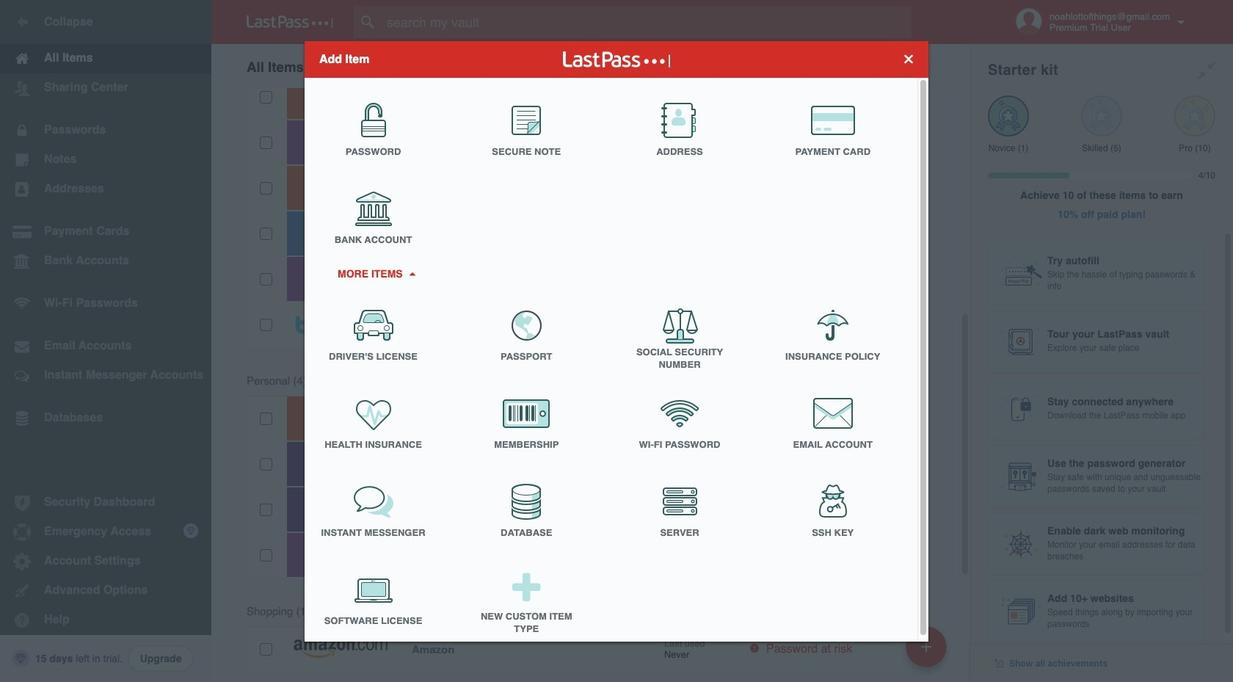 Task type: describe. For each thing, give the bounding box(es) containing it.
vault options navigation
[[211, 44, 971, 88]]

Search search field
[[354, 6, 941, 38]]

new item image
[[922, 641, 932, 652]]

search my vault text field
[[354, 6, 941, 38]]



Task type: locate. For each thing, give the bounding box(es) containing it.
lastpass image
[[247, 15, 333, 29]]

caret right image
[[407, 272, 417, 275]]

new item navigation
[[901, 622, 956, 682]]

dialog
[[305, 41, 929, 646]]

main navigation navigation
[[0, 0, 211, 682]]



Task type: vqa. For each thing, say whether or not it's contained in the screenshot.
New item element
no



